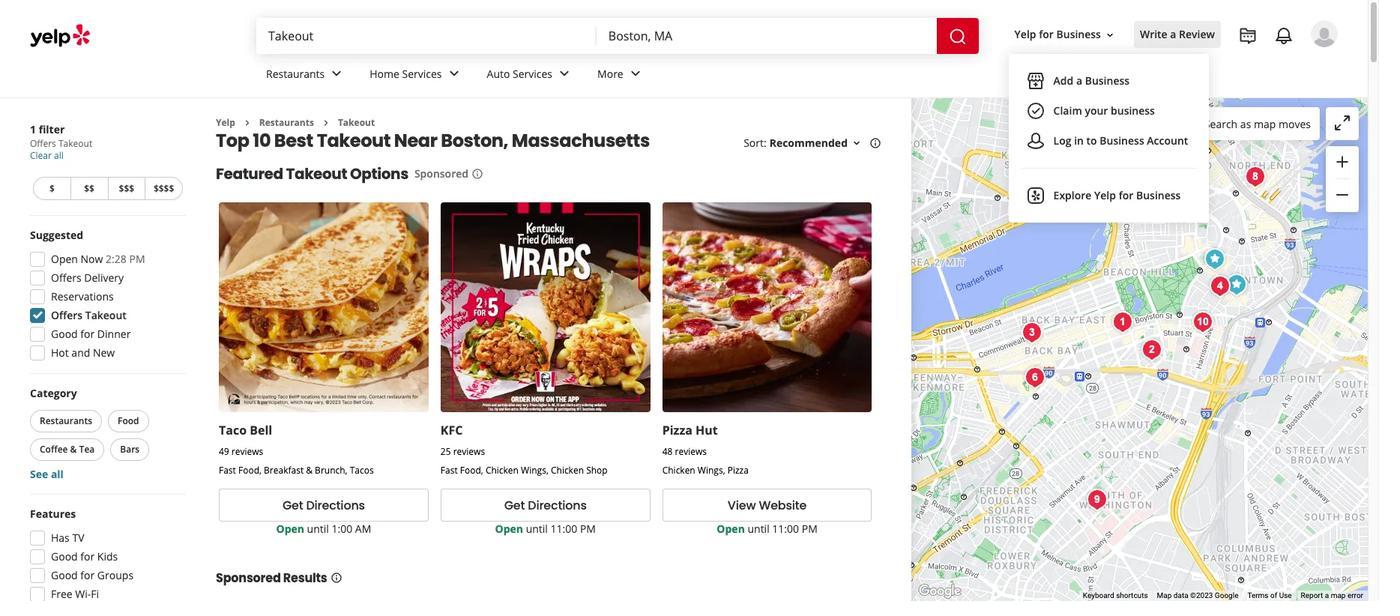 Task type: locate. For each thing, give the bounding box(es) containing it.
get directions for bell
[[283, 497, 365, 514]]

2 get from the left
[[504, 497, 525, 514]]

offers down reservations
[[51, 308, 83, 322]]

open now 2:28 pm
[[51, 252, 145, 266]]

2 get directions from the left
[[504, 497, 587, 514]]

review
[[1179, 27, 1215, 42]]

1 horizontal spatial wings,
[[698, 464, 725, 477]]

group
[[1326, 146, 1359, 212], [25, 228, 186, 365], [27, 386, 186, 482], [25, 507, 186, 601]]

2 16 chevron right v2 image from the left
[[320, 117, 332, 129]]

top 10 best takeout near boston, massachusetts
[[216, 128, 650, 153]]

restaurants link
[[254, 54, 358, 97], [259, 116, 314, 129]]

yelp inside button
[[1094, 188, 1116, 203]]

1 horizontal spatial pm
[[580, 522, 596, 536]]

tacos
[[350, 464, 374, 477]]

pizza hut 48 reviews chicken wings, pizza
[[662, 422, 749, 477]]

notifications image
[[1275, 27, 1293, 45]]

for up 24 add biz v2 image
[[1039, 27, 1054, 42]]

11:00
[[551, 522, 577, 536], [772, 522, 799, 536]]

yelp for business button
[[1009, 21, 1122, 48]]

2 horizontal spatial a
[[1325, 592, 1329, 600]]

view website link
[[662, 489, 872, 522]]

as
[[1241, 117, 1251, 131]]

get directions up open until 1:00 am
[[283, 497, 365, 514]]

0 horizontal spatial yelp
[[216, 116, 235, 129]]

food, inside kfc 25 reviews fast food, chicken wings, chicken shop
[[460, 464, 483, 477]]

pressed cafe image
[[1020, 362, 1050, 392]]

yelp inside button
[[1015, 27, 1036, 42]]

dinner
[[97, 327, 131, 341]]

0 horizontal spatial sponsored
[[216, 570, 281, 587]]

24 chevron down v2 image right more
[[626, 65, 644, 83]]

more
[[597, 66, 623, 81]]

11:00 for website
[[772, 522, 799, 536]]

kfc 25 reviews fast food, chicken wings, chicken shop
[[441, 422, 608, 477]]

0 horizontal spatial until
[[307, 522, 329, 536]]

2 services from the left
[[513, 66, 553, 81]]

add
[[1054, 74, 1074, 88]]

a right add
[[1076, 74, 1083, 88]]

get
[[283, 497, 303, 514], [504, 497, 525, 514]]

1 horizontal spatial chicken
[[551, 464, 584, 477]]

pm down shop
[[580, 522, 596, 536]]

good down has tv
[[51, 549, 78, 564]]

yelp right explore
[[1094, 188, 1116, 203]]

2 none field from the left
[[609, 28, 925, 44]]

directions down shop
[[528, 497, 587, 514]]

open for kfc
[[495, 522, 523, 536]]

2 chicken from the left
[[551, 464, 584, 477]]

0 horizontal spatial pizza
[[662, 422, 693, 439]]

get directions link for bell
[[219, 489, 429, 522]]

until for bell
[[307, 522, 329, 536]]

log
[[1054, 134, 1072, 148]]

for inside button
[[1039, 27, 1054, 42]]

website
[[759, 497, 807, 514]]

1 until from the left
[[307, 522, 329, 536]]

yelp link
[[216, 116, 235, 129]]

good for good for dinner
[[51, 327, 78, 341]]

for up good for groups
[[80, 549, 95, 564]]

brad k. image
[[1311, 20, 1338, 47]]

0 horizontal spatial 11:00
[[551, 522, 577, 536]]

0 horizontal spatial 24 chevron down v2 image
[[328, 65, 346, 83]]

24 chevron down v2 image for home services
[[445, 65, 463, 83]]

for for business
[[1039, 27, 1054, 42]]

get directions link down brunch,
[[219, 489, 429, 522]]

0 vertical spatial pizza
[[662, 422, 693, 439]]

explore yelp for business button
[[1021, 181, 1197, 211]]

a for report
[[1325, 592, 1329, 600]]

directions up 1:00
[[306, 497, 365, 514]]

16 chevron right v2 image
[[241, 117, 253, 129], [320, 117, 332, 129]]

0 vertical spatial yelp
[[1015, 27, 1036, 42]]

map region
[[841, 52, 1379, 601]]

explore
[[1054, 188, 1092, 203]]

0 vertical spatial map
[[1254, 117, 1276, 131]]

16 info v2 image right results
[[330, 572, 342, 584]]

24 add biz v2 image
[[1027, 72, 1045, 90]]

0 vertical spatial a
[[1170, 27, 1177, 42]]

yelp up 24 add biz v2 image
[[1015, 27, 1036, 42]]

1 horizontal spatial 16 info v2 image
[[870, 137, 882, 149]]

1 horizontal spatial get
[[504, 497, 525, 514]]

filter
[[39, 122, 65, 136]]

0 horizontal spatial map
[[1254, 117, 1276, 131]]

view website
[[728, 497, 807, 514]]

None search field
[[256, 18, 982, 54]]

0 horizontal spatial &
[[70, 443, 77, 456]]

pm
[[129, 252, 145, 266], [580, 522, 596, 536], [802, 522, 818, 536]]

restaurants up best
[[266, 66, 325, 81]]

terms of use link
[[1248, 592, 1292, 600]]

get directions link for 25
[[441, 489, 650, 522]]

1 get directions link from the left
[[219, 489, 429, 522]]

category
[[30, 386, 77, 400]]

get directions link down kfc 25 reviews fast food, chicken wings, chicken shop
[[441, 489, 650, 522]]

open until 1:00 am
[[276, 522, 371, 536]]

24 chevron down v2 image left auto
[[445, 65, 463, 83]]

24 chevron down v2 image for more
[[626, 65, 644, 83]]

business right to
[[1100, 134, 1144, 148]]

0 horizontal spatial 16 info v2 image
[[330, 572, 342, 584]]

1 24 chevron down v2 image from the left
[[445, 65, 463, 83]]

good
[[51, 327, 78, 341], [51, 549, 78, 564], [51, 568, 78, 582]]

1 vertical spatial a
[[1076, 74, 1083, 88]]

0 vertical spatial restaurants
[[266, 66, 325, 81]]

3 until from the left
[[748, 522, 770, 536]]

reviews right 25
[[453, 445, 485, 458]]

1 food, from the left
[[238, 464, 262, 477]]

1 horizontal spatial a
[[1170, 27, 1177, 42]]

mike & patty's - boston image
[[1137, 335, 1167, 365]]

1 get directions from the left
[[283, 497, 365, 514]]

restaurants right top
[[259, 116, 314, 129]]

a inside button
[[1076, 74, 1083, 88]]

1 vertical spatial map
[[1331, 592, 1346, 600]]

reviews for get
[[232, 445, 263, 458]]

featured takeout options
[[216, 164, 408, 185]]

1 open until 11:00 pm from the left
[[495, 522, 596, 536]]

get directions
[[283, 497, 365, 514], [504, 497, 587, 514]]

1 services from the left
[[402, 66, 442, 81]]

google image
[[915, 582, 965, 601]]

2 reviews from the left
[[453, 445, 485, 458]]

pizza hut link
[[662, 422, 718, 439]]

get down kfc 25 reviews fast food, chicken wings, chicken shop
[[504, 497, 525, 514]]

a right report
[[1325, 592, 1329, 600]]

1 reviews from the left
[[232, 445, 263, 458]]

best
[[274, 128, 313, 153]]

2 horizontal spatial until
[[748, 522, 770, 536]]

pm down website
[[802, 522, 818, 536]]

none field up business categories element
[[609, 28, 925, 44]]

reviews inside kfc 25 reviews fast food, chicken wings, chicken shop
[[453, 445, 485, 458]]

0 horizontal spatial reviews
[[232, 445, 263, 458]]

food, left breakfast
[[238, 464, 262, 477]]

suggested
[[30, 228, 83, 242]]

1 horizontal spatial get directions link
[[441, 489, 650, 522]]

16 chevron right v2 image left takeout link
[[320, 117, 332, 129]]

business
[[1057, 27, 1101, 42], [1085, 74, 1130, 88], [1100, 134, 1144, 148], [1136, 188, 1181, 203]]

1 vertical spatial &
[[306, 464, 313, 477]]

3 chicken from the left
[[662, 464, 695, 477]]

takeout inside 1 filter offers takeout clear all
[[58, 137, 92, 150]]

tv
[[72, 531, 84, 545]]

services for home services
[[402, 66, 442, 81]]

get directions down kfc 25 reviews fast food, chicken wings, chicken shop
[[504, 497, 587, 514]]

2 get directions link from the left
[[441, 489, 650, 522]]

24 chevron down v2 image inside home services link
[[445, 65, 463, 83]]

in
[[1074, 134, 1084, 148]]

good for dinner
[[51, 327, 131, 341]]

1 horizontal spatial 24 chevron down v2 image
[[626, 65, 644, 83]]

0 vertical spatial all
[[54, 149, 64, 162]]

fast down '49'
[[219, 464, 236, 477]]

2 horizontal spatial pm
[[802, 522, 818, 536]]

wings,
[[521, 464, 549, 477], [698, 464, 725, 477]]

2 good from the top
[[51, 549, 78, 564]]

0 horizontal spatial services
[[402, 66, 442, 81]]

11:00 for directions
[[551, 522, 577, 536]]

1 vertical spatial yelp
[[216, 116, 235, 129]]

good for kids
[[51, 549, 118, 564]]

1 horizontal spatial &
[[306, 464, 313, 477]]

fast down 25
[[441, 464, 458, 477]]

open until 11:00 pm for directions
[[495, 522, 596, 536]]

restaurants up coffee & tea
[[40, 415, 92, 427]]

all right the clear at the left top of the page
[[54, 149, 64, 162]]

2 horizontal spatial chicken
[[662, 464, 695, 477]]

offers down filter
[[30, 137, 56, 150]]

2 open until 11:00 pm from the left
[[717, 522, 818, 536]]

1 horizontal spatial map
[[1331, 592, 1346, 600]]

2 24 chevron down v2 image from the left
[[556, 65, 574, 83]]

restaurants link right top
[[259, 116, 314, 129]]

search
[[1205, 117, 1238, 131]]

24 yelp for biz v2 image
[[1027, 187, 1045, 205]]

1 vertical spatial offers
[[51, 271, 81, 285]]

all inside 1 filter offers takeout clear all
[[54, 149, 64, 162]]

none field near
[[609, 28, 925, 44]]

none field up home services link
[[268, 28, 585, 44]]

wings, inside kfc 25 reviews fast food, chicken wings, chicken shop
[[521, 464, 549, 477]]

1 vertical spatial restaurants
[[259, 116, 314, 129]]

business left 16 chevron down v2 image at the right of page
[[1057, 27, 1101, 42]]

pizza up 48
[[662, 422, 693, 439]]

terms
[[1248, 592, 1269, 600]]

2 11:00 from the left
[[772, 522, 799, 536]]

map for moves
[[1254, 117, 1276, 131]]

24 claim v2 image
[[1027, 102, 1045, 120]]

options
[[350, 164, 408, 185]]

offers takeout
[[51, 308, 127, 322]]

1 horizontal spatial 11:00
[[772, 522, 799, 536]]

directions for taco bell
[[306, 497, 365, 514]]

good up hot
[[51, 327, 78, 341]]

24 chevron down v2 image
[[445, 65, 463, 83], [556, 65, 574, 83]]

1 horizontal spatial 16 chevron right v2 image
[[320, 117, 332, 129]]

1 get from the left
[[283, 497, 303, 514]]

2 vertical spatial restaurants
[[40, 415, 92, 427]]

until
[[307, 522, 329, 536], [526, 522, 548, 536], [748, 522, 770, 536]]

account
[[1147, 134, 1188, 148]]

services right home
[[402, 66, 442, 81]]

1 vertical spatial sponsored
[[216, 570, 281, 587]]

get for 25
[[504, 497, 525, 514]]

coffee & tea button
[[30, 439, 104, 461]]

services right auto
[[513, 66, 553, 81]]

& left brunch,
[[306, 464, 313, 477]]

coffee & tea
[[40, 443, 95, 456]]

0 horizontal spatial chicken
[[486, 464, 519, 477]]

sponsored left results
[[216, 570, 281, 587]]

of
[[1271, 592, 1278, 600]]

0 vertical spatial offers
[[30, 137, 56, 150]]

1 good from the top
[[51, 327, 78, 341]]

bars button
[[110, 439, 149, 461]]

see all button
[[30, 467, 64, 481]]

bacco's fine foods image
[[1108, 307, 1138, 337]]

business down the account
[[1136, 188, 1181, 203]]

0 horizontal spatial a
[[1076, 74, 1083, 88]]

1 horizontal spatial get directions
[[504, 497, 587, 514]]

takeout
[[338, 116, 375, 129], [317, 128, 391, 153], [58, 137, 92, 150], [286, 164, 347, 185], [85, 308, 127, 322]]

for down offers takeout
[[80, 327, 95, 341]]

new
[[93, 346, 115, 360]]

reviews inside pizza hut 48 reviews chicken wings, pizza
[[675, 445, 707, 458]]

0 horizontal spatial get
[[283, 497, 303, 514]]

0 vertical spatial &
[[70, 443, 77, 456]]

a right write
[[1170, 27, 1177, 42]]

food, down kfc link
[[460, 464, 483, 477]]

1 horizontal spatial open until 11:00 pm
[[717, 522, 818, 536]]

0 horizontal spatial fast
[[219, 464, 236, 477]]

16 info v2 image right 16 chevron down v2 icon
[[870, 137, 882, 149]]

0 horizontal spatial get directions link
[[219, 489, 429, 522]]

1 11:00 from the left
[[551, 522, 577, 536]]

24 chevron down v2 image inside auto services link
[[556, 65, 574, 83]]

0 horizontal spatial pm
[[129, 252, 145, 266]]

1 horizontal spatial until
[[526, 522, 548, 536]]

2 vertical spatial good
[[51, 568, 78, 582]]

0 horizontal spatial none field
[[268, 28, 585, 44]]

wings, left shop
[[521, 464, 549, 477]]

reviews down taco bell "link"
[[232, 445, 263, 458]]

food, inside taco bell 49 reviews fast food, breakfast & brunch, tacos
[[238, 464, 262, 477]]

0 vertical spatial good
[[51, 327, 78, 341]]

1 24 chevron down v2 image from the left
[[328, 65, 346, 83]]

2 food, from the left
[[460, 464, 483, 477]]

1 16 chevron right v2 image from the left
[[241, 117, 253, 129]]

yelp for yelp link
[[216, 116, 235, 129]]

tea
[[79, 443, 95, 456]]

None field
[[268, 28, 585, 44], [609, 28, 925, 44]]

2 until from the left
[[526, 522, 548, 536]]

1 wings, from the left
[[521, 464, 549, 477]]

for for dinner
[[80, 327, 95, 341]]

home
[[370, 66, 399, 81]]

1 horizontal spatial sponsored
[[414, 167, 468, 181]]

reviews
[[232, 445, 263, 458], [453, 445, 485, 458], [675, 445, 707, 458]]

home services link
[[358, 54, 475, 97]]

0 horizontal spatial 16 chevron right v2 image
[[241, 117, 253, 129]]

your
[[1085, 104, 1108, 118]]

24 friends v2 image
[[1027, 132, 1045, 150]]

offers
[[30, 137, 56, 150], [51, 271, 81, 285], [51, 308, 83, 322]]

taco bell 49 reviews fast food, breakfast & brunch, tacos
[[219, 422, 374, 477]]

food,
[[238, 464, 262, 477], [460, 464, 483, 477]]

16 chevron right v2 image right yelp link
[[241, 117, 253, 129]]

24 chevron down v2 image
[[328, 65, 346, 83], [626, 65, 644, 83]]

0 horizontal spatial open until 11:00 pm
[[495, 522, 596, 536]]

0 horizontal spatial 24 chevron down v2 image
[[445, 65, 463, 83]]

3 reviews from the left
[[675, 445, 707, 458]]

0 horizontal spatial directions
[[306, 497, 365, 514]]

lotus test kitchen image
[[1205, 271, 1235, 301]]

2 vertical spatial a
[[1325, 592, 1329, 600]]

for for kids
[[80, 549, 95, 564]]

1 horizontal spatial reviews
[[453, 445, 485, 458]]

2 vertical spatial offers
[[51, 308, 83, 322]]

1 vertical spatial pizza
[[728, 464, 749, 477]]

keyboard shortcuts button
[[1083, 591, 1148, 601]]

map left the error
[[1331, 592, 1346, 600]]

1 horizontal spatial services
[[513, 66, 553, 81]]

taco bell image
[[1222, 269, 1252, 299]]

a for write
[[1170, 27, 1177, 42]]

24 chevron down v2 image left home
[[328, 65, 346, 83]]

all right see
[[51, 467, 64, 481]]

1 horizontal spatial fast
[[441, 464, 458, 477]]

restaurants inside button
[[40, 415, 92, 427]]

restaurants link up best
[[254, 54, 358, 97]]

now
[[81, 252, 103, 266]]

2 horizontal spatial yelp
[[1094, 188, 1116, 203]]

bars
[[120, 443, 140, 456]]

pizza up view
[[728, 464, 749, 477]]

1 horizontal spatial directions
[[528, 497, 587, 514]]

1 horizontal spatial 24 chevron down v2 image
[[556, 65, 574, 83]]

open
[[51, 252, 78, 266], [276, 522, 304, 536], [495, 522, 523, 536], [717, 522, 745, 536]]

2 wings, from the left
[[698, 464, 725, 477]]

report a map error link
[[1301, 592, 1364, 600]]

services
[[402, 66, 442, 81], [513, 66, 553, 81]]

reviews down the 'pizza hut' link
[[675, 445, 707, 458]]

16 info v2 image
[[870, 137, 882, 149], [330, 572, 342, 584]]

$$ button
[[70, 177, 108, 200]]

reviews inside taco bell 49 reviews fast food, breakfast & brunch, tacos
[[232, 445, 263, 458]]

0 vertical spatial sponsored
[[414, 167, 468, 181]]

sponsored down top 10 best takeout near boston, massachusetts at the top left of the page
[[414, 167, 468, 181]]

yelp left the 10
[[216, 116, 235, 129]]

good down good for kids
[[51, 568, 78, 582]]

24 chevron down v2 image inside the more link
[[626, 65, 644, 83]]

1 horizontal spatial none field
[[609, 28, 925, 44]]

2 24 chevron down v2 image from the left
[[626, 65, 644, 83]]

pm inside group
[[129, 252, 145, 266]]

0 horizontal spatial food,
[[238, 464, 262, 477]]

1 fast from the left
[[219, 464, 236, 477]]

24 chevron down v2 image right auto services
[[556, 65, 574, 83]]

wings, down hut
[[698, 464, 725, 477]]

2 directions from the left
[[528, 497, 587, 514]]

2 fast from the left
[[441, 464, 458, 477]]

chicken inside pizza hut 48 reviews chicken wings, pizza
[[662, 464, 695, 477]]

1 none field from the left
[[268, 28, 585, 44]]

for right explore
[[1119, 188, 1134, 203]]

2 horizontal spatial reviews
[[675, 445, 707, 458]]

1 vertical spatial good
[[51, 549, 78, 564]]

for down good for kids
[[80, 568, 95, 582]]

until for 25
[[526, 522, 548, 536]]

subway image
[[1200, 244, 1230, 274]]

&
[[70, 443, 77, 456], [306, 464, 313, 477]]

map right as
[[1254, 117, 1276, 131]]

get down breakfast
[[283, 497, 303, 514]]

chicken
[[486, 464, 519, 477], [551, 464, 584, 477], [662, 464, 695, 477]]

0 horizontal spatial get directions
[[283, 497, 365, 514]]

3 good from the top
[[51, 568, 78, 582]]

moon & flower house -boston image
[[1188, 307, 1218, 337]]

2 vertical spatial yelp
[[1094, 188, 1116, 203]]

1 horizontal spatial yelp
[[1015, 27, 1036, 42]]

pm right 2:28
[[129, 252, 145, 266]]

1 horizontal spatial food,
[[460, 464, 483, 477]]

offers up reservations
[[51, 271, 81, 285]]

fast
[[219, 464, 236, 477], [441, 464, 458, 477]]

1 directions from the left
[[306, 497, 365, 514]]

clear all link
[[30, 149, 64, 162]]

2:28
[[106, 252, 127, 266]]

0 horizontal spatial wings,
[[521, 464, 549, 477]]

& left tea
[[70, 443, 77, 456]]

business inside button
[[1057, 27, 1101, 42]]

1 vertical spatial all
[[51, 467, 64, 481]]

open for taco bell
[[276, 522, 304, 536]]



Task type: vqa. For each thing, say whether or not it's contained in the screenshot.


Task type: describe. For each thing, give the bounding box(es) containing it.
& inside taco bell 49 reviews fast food, breakfast & brunch, tacos
[[306, 464, 313, 477]]

24 chevron down v2 image for restaurants
[[328, 65, 346, 83]]

$$$ button
[[108, 177, 145, 200]]

breakfast
[[264, 464, 304, 477]]

greco image
[[1017, 317, 1047, 347]]

claim your business button
[[1021, 96, 1197, 126]]

write a review link
[[1134, 21, 1221, 48]]

16 chevron down v2 image
[[851, 137, 863, 149]]

directions for kfc
[[528, 497, 587, 514]]

business
[[1111, 104, 1155, 118]]

home services
[[370, 66, 442, 81]]

Find text field
[[268, 28, 585, 44]]

map
[[1157, 592, 1172, 600]]

kids
[[97, 549, 118, 564]]

fast inside kfc 25 reviews fast food, chicken wings, chicken shop
[[441, 464, 458, 477]]

1 chicken from the left
[[486, 464, 519, 477]]

claim
[[1054, 104, 1082, 118]]

features
[[30, 507, 76, 521]]

0 vertical spatial 16 info v2 image
[[870, 137, 882, 149]]

to
[[1087, 134, 1097, 148]]

16 chevron right v2 image for takeout
[[320, 117, 332, 129]]

16 info v2 image
[[471, 168, 483, 180]]

get for bell
[[283, 497, 303, 514]]

wings, inside pizza hut 48 reviews chicken wings, pizza
[[698, 464, 725, 477]]

25
[[441, 445, 451, 458]]

groups
[[97, 568, 134, 582]]

1 vertical spatial 16 info v2 image
[[330, 572, 342, 584]]

featured
[[216, 164, 283, 185]]

zoom out image
[[1334, 186, 1352, 204]]

auto services link
[[475, 54, 585, 97]]

Near text field
[[609, 28, 925, 44]]

claim your business
[[1054, 104, 1155, 118]]

0 vertical spatial restaurants link
[[254, 54, 358, 97]]

sponsored for sponsored
[[414, 167, 468, 181]]

top
[[216, 128, 249, 153]]

1:00
[[332, 522, 352, 536]]

shop
[[586, 464, 608, 477]]

add a business
[[1054, 74, 1130, 88]]

good for good for kids
[[51, 549, 78, 564]]

offers for offers takeout
[[51, 308, 83, 322]]

recommended button
[[770, 136, 863, 150]]

recommended
[[770, 136, 848, 150]]

all spice image
[[1082, 485, 1112, 515]]

offers inside 1 filter offers takeout clear all
[[30, 137, 56, 150]]

©2023
[[1190, 592, 1213, 600]]

for inside button
[[1119, 188, 1134, 203]]

taco bell link
[[219, 422, 272, 439]]

moves
[[1279, 117, 1311, 131]]

pm for view
[[802, 522, 818, 536]]

coffee
[[40, 443, 68, 456]]

boston,
[[441, 128, 508, 153]]

24 chevron down v2 image for auto services
[[556, 65, 574, 83]]

hut
[[696, 422, 718, 439]]

search as map moves
[[1205, 117, 1311, 131]]

takeout link
[[338, 116, 375, 129]]

auto services
[[487, 66, 553, 81]]

good for good for groups
[[51, 568, 78, 582]]

$ button
[[33, 177, 70, 200]]

pauli's image
[[1240, 162, 1270, 192]]

services for auto services
[[513, 66, 553, 81]]

$$$$ button
[[145, 177, 183, 200]]

for for groups
[[80, 568, 95, 582]]

search image
[[949, 27, 967, 45]]

business categories element
[[254, 54, 1338, 97]]

terms of use
[[1248, 592, 1292, 600]]

group containing features
[[25, 507, 186, 601]]

fast inside taco bell 49 reviews fast food, breakfast & brunch, tacos
[[219, 464, 236, 477]]

projects image
[[1239, 27, 1257, 45]]

sponsored results
[[216, 570, 327, 587]]

hot and new
[[51, 346, 115, 360]]

near
[[394, 128, 438, 153]]

sort:
[[744, 136, 767, 150]]

16 chevron down v2 image
[[1104, 29, 1116, 41]]

group containing suggested
[[25, 228, 186, 365]]

1 filter offers takeout clear all
[[30, 122, 92, 162]]

49
[[219, 445, 229, 458]]

1 horizontal spatial pizza
[[728, 464, 749, 477]]

food
[[118, 415, 139, 427]]

map for error
[[1331, 592, 1346, 600]]

map data ©2023 google
[[1157, 592, 1239, 600]]

group containing category
[[27, 386, 186, 482]]

shortcuts
[[1116, 592, 1148, 600]]

add a business button
[[1021, 66, 1197, 96]]

data
[[1174, 592, 1189, 600]]

16 chevron right v2 image for restaurants
[[241, 117, 253, 129]]

yelp for yelp for business
[[1015, 27, 1036, 42]]

log in to business account
[[1054, 134, 1188, 148]]

open for pizza hut
[[717, 522, 745, 536]]

am
[[355, 522, 371, 536]]

auto
[[487, 66, 510, 81]]

$$$
[[119, 182, 134, 195]]

food button
[[108, 410, 149, 433]]

restaurants inside business categories element
[[266, 66, 325, 81]]

offers for offers delivery
[[51, 271, 81, 285]]

more link
[[585, 54, 656, 97]]

1 vertical spatial restaurants link
[[259, 116, 314, 129]]

business up claim your business
[[1085, 74, 1130, 88]]

zoom in image
[[1334, 153, 1352, 171]]

sponsored for sponsored results
[[216, 570, 281, 587]]

a for add
[[1076, 74, 1083, 88]]

and
[[71, 346, 90, 360]]

until for hut
[[748, 522, 770, 536]]

expand map image
[[1334, 114, 1352, 132]]

kfc
[[441, 422, 463, 439]]

pm for get
[[580, 522, 596, 536]]

see
[[30, 467, 48, 481]]

explore yelp for business
[[1054, 188, 1181, 203]]

view
[[728, 497, 756, 514]]

restaurants button
[[30, 410, 102, 433]]

log in to business account button
[[1021, 126, 1197, 156]]

none field find
[[268, 28, 585, 44]]

results
[[283, 570, 327, 587]]

& inside button
[[70, 443, 77, 456]]

hot
[[51, 346, 69, 360]]

reviews for view
[[675, 445, 707, 458]]

taco
[[219, 422, 247, 439]]

get directions for 25
[[504, 497, 587, 514]]

report
[[1301, 592, 1323, 600]]

kfc link
[[441, 422, 463, 439]]

write
[[1140, 27, 1168, 42]]

user actions element
[[1003, 19, 1359, 223]]

open until 11:00 pm for website
[[717, 522, 818, 536]]

google
[[1215, 592, 1239, 600]]

1
[[30, 122, 36, 136]]

48
[[662, 445, 673, 458]]

keyboard
[[1083, 592, 1114, 600]]

$
[[49, 182, 55, 195]]

reservations
[[51, 289, 114, 304]]



